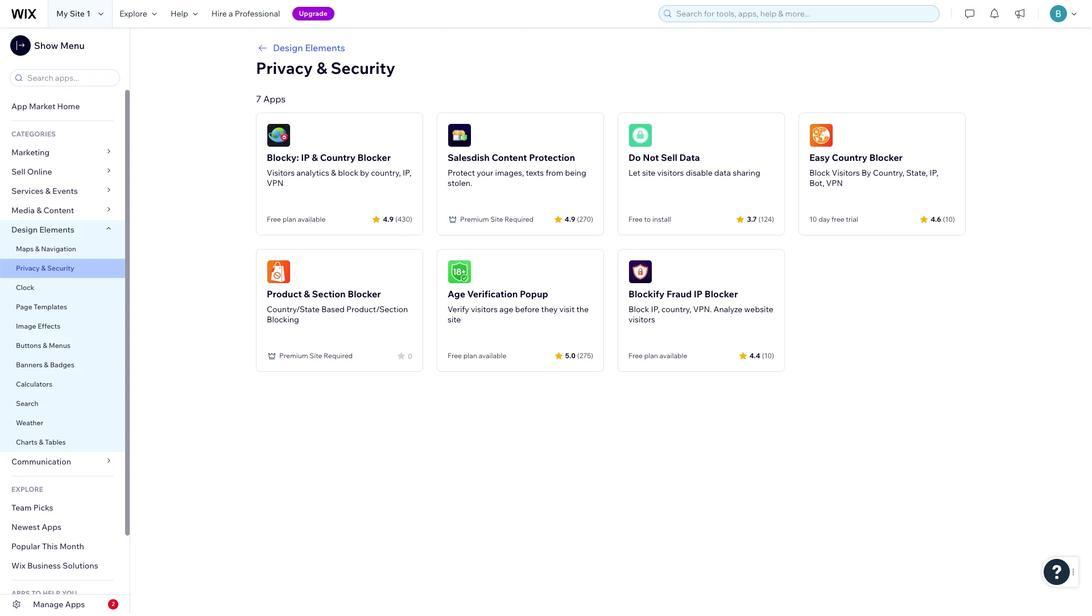 Task type: vqa. For each thing, say whether or not it's contained in the screenshot.
the left an
no



Task type: describe. For each thing, give the bounding box(es) containing it.
privacy inside sidebar element
[[16, 264, 40, 272]]

popular
[[11, 541, 40, 552]]

0 vertical spatial security
[[331, 58, 395, 78]]

buttons
[[16, 341, 41, 350]]

you
[[62, 589, 77, 598]]

wix
[[11, 561, 26, 571]]

charts & tables link
[[0, 433, 125, 452]]

& inside product & section blocker country/state based product/section blocking
[[304, 288, 310, 300]]

blockify fraud ip blocker block ip, country, vpn. analyze website visitors
[[629, 288, 773, 325]]

easy country blocker block visitors by country, state, ip, bot, vpn
[[809, 152, 938, 188]]

& inside 'media & content' link
[[36, 205, 42, 216]]

banners & badges
[[16, 361, 74, 369]]

sell inside sidebar element
[[11, 167, 25, 177]]

show menu
[[34, 40, 85, 51]]

country inside easy country blocker block visitors by country, state, ip, bot, vpn
[[832, 152, 867, 163]]

& inside buttons & menus link
[[43, 341, 47, 350]]

being
[[565, 168, 586, 178]]

wix business solutions
[[11, 561, 98, 571]]

popup
[[520, 288, 548, 300]]

do
[[629, 152, 641, 163]]

events
[[52, 186, 78, 196]]

(10) for easy country blocker
[[943, 215, 955, 223]]

page templates link
[[0, 297, 125, 317]]

business
[[27, 561, 61, 571]]

visitors inside blockify fraud ip blocker block ip, country, vpn. analyze website visitors
[[629, 315, 655, 325]]

blocky:
[[267, 152, 299, 163]]

vpn inside easy country blocker block visitors by country, state, ip, bot, vpn
[[826, 178, 843, 188]]

blocker inside blocky: ip & country blocker visitors analytics & block by country, ip, vpn
[[358, 152, 391, 163]]

page
[[16, 303, 32, 311]]

ip inside blocky: ip & country blocker visitors analytics & block by country, ip, vpn
[[301, 152, 310, 163]]

apps for manage apps
[[65, 599, 85, 610]]

7
[[256, 93, 261, 105]]

not
[[643, 152, 659, 163]]

app market home link
[[0, 97, 125, 116]]

analyze
[[714, 304, 743, 315]]

4.9 (270)
[[565, 215, 593, 223]]

site inside do not sell data let site visitors disable data sharing
[[642, 168, 655, 178]]

7 apps
[[256, 93, 286, 105]]

privacy & security inside sidebar element
[[16, 264, 74, 272]]

free for blockify
[[629, 352, 643, 360]]

block
[[338, 168, 358, 178]]

(124)
[[758, 215, 774, 223]]

ip, inside easy country blocker block visitors by country, state, ip, bot, vpn
[[930, 168, 938, 178]]

& inside maps & navigation link
[[35, 245, 40, 253]]

free plan available for age
[[448, 352, 506, 360]]

to
[[644, 215, 651, 224]]

menus
[[49, 341, 70, 350]]

texts
[[526, 168, 544, 178]]

professional
[[235, 9, 280, 19]]

visitors inside blocky: ip & country blocker visitors analytics & block by country, ip, vpn
[[267, 168, 295, 178]]

media & content
[[11, 205, 74, 216]]

plan for age
[[463, 352, 477, 360]]

do not sell data let site visitors disable data sharing
[[629, 152, 760, 178]]

country,
[[873, 168, 904, 178]]

before
[[515, 304, 539, 315]]

visitors inside do not sell data let site visitors disable data sharing
[[657, 168, 684, 178]]

newest apps
[[11, 522, 61, 532]]

& inside services & events link
[[45, 186, 51, 196]]

effects
[[38, 322, 60, 330]]

(270)
[[577, 215, 593, 223]]

from
[[546, 168, 563, 178]]

4.6
[[931, 215, 941, 223]]

salesdish content protection logo image
[[448, 123, 472, 147]]

0 vertical spatial privacy & security
[[256, 58, 395, 78]]

show
[[34, 40, 58, 51]]

4.9 (430)
[[383, 215, 412, 223]]

content inside salesdish content protection protect your images, texts from being stolen.
[[492, 152, 527, 163]]

the
[[576, 304, 589, 315]]

online
[[27, 167, 52, 177]]

free for blocky:
[[267, 215, 281, 224]]

4.4 (10)
[[749, 351, 774, 360]]

wix business solutions link
[[0, 556, 125, 576]]

this
[[42, 541, 58, 552]]

free plan available for blockify
[[629, 352, 687, 360]]

available for visitors
[[479, 352, 506, 360]]

weather
[[16, 419, 43, 427]]

blocker inside blockify fraud ip blocker block ip, country, vpn. analyze website visitors
[[705, 288, 738, 300]]

free for do
[[629, 215, 643, 224]]

available for blocker
[[298, 215, 326, 224]]

3.7
[[747, 215, 757, 223]]

ip, inside blockify fraud ip blocker block ip, country, vpn. analyze website visitors
[[651, 304, 660, 315]]

do not sell data  logo image
[[629, 123, 652, 147]]

by
[[360, 168, 369, 178]]

ip, inside blocky: ip & country blocker visitors analytics & block by country, ip, vpn
[[403, 168, 411, 178]]

apps to help you
[[11, 589, 77, 598]]

ip inside blockify fraud ip blocker block ip, country, vpn. analyze website visitors
[[694, 288, 703, 300]]

product/section
[[346, 304, 408, 315]]

0 vertical spatial design elements
[[273, 42, 345, 53]]

manage
[[33, 599, 63, 610]]

day
[[819, 215, 830, 224]]

popular this month link
[[0, 537, 125, 556]]

Search for tools, apps, help & more... field
[[673, 6, 936, 22]]

verify
[[448, 304, 469, 315]]

calculators link
[[0, 375, 125, 394]]

& inside the privacy & security link
[[41, 264, 46, 272]]

age
[[499, 304, 513, 315]]

4.9 for blocky: ip & country blocker
[[383, 215, 394, 223]]

(430)
[[395, 215, 412, 223]]

country/state
[[267, 304, 320, 315]]

maps & navigation
[[16, 245, 76, 253]]

design elements inside sidebar element
[[11, 225, 74, 235]]

apps for 7 apps
[[263, 93, 286, 105]]

& down upgrade button
[[316, 58, 327, 78]]

services & events
[[11, 186, 78, 196]]

age verification popup verify visitors age before they visit the site
[[448, 288, 589, 325]]

image effects link
[[0, 317, 125, 336]]

services & events link
[[0, 181, 125, 201]]

visitors inside easy country blocker block visitors by country, state, ip, bot, vpn
[[832, 168, 860, 178]]

solutions
[[63, 561, 98, 571]]

categories
[[11, 130, 56, 138]]

app
[[11, 101, 27, 111]]

upgrade button
[[292, 7, 334, 20]]

4.6 (10)
[[931, 215, 955, 223]]

0 horizontal spatial site
[[70, 9, 85, 19]]



Task type: locate. For each thing, give the bounding box(es) containing it.
2 horizontal spatial ip,
[[930, 168, 938, 178]]

media & content link
[[0, 201, 125, 220]]

1 vertical spatial required
[[324, 352, 353, 360]]

1 horizontal spatial country,
[[662, 304, 691, 315]]

let
[[629, 168, 640, 178]]

charts
[[16, 438, 37, 446]]

& inside charts & tables link
[[39, 438, 43, 446]]

easy country blocker logo image
[[809, 123, 833, 147]]

visitors down data
[[657, 168, 684, 178]]

0 horizontal spatial (10)
[[762, 351, 774, 360]]

premium site required down your
[[460, 215, 534, 224]]

content inside 'media & content' link
[[44, 205, 74, 216]]

2 4.9 from the left
[[565, 215, 575, 223]]

page templates
[[16, 303, 69, 311]]

0 vertical spatial block
[[809, 168, 830, 178]]

required down images, at the top left of the page
[[505, 215, 534, 224]]

privacy & security down upgrade button
[[256, 58, 395, 78]]

& left events
[[45, 186, 51, 196]]

free right (275)
[[629, 352, 643, 360]]

& up analytics
[[312, 152, 318, 163]]

ip up analytics
[[301, 152, 310, 163]]

1 horizontal spatial visitors
[[629, 315, 655, 325]]

0 vertical spatial (10)
[[943, 215, 955, 223]]

premium site required
[[460, 215, 534, 224], [279, 352, 353, 360]]

required for protection
[[505, 215, 534, 224]]

based
[[321, 304, 345, 315]]

apps right 7
[[263, 93, 286, 105]]

design inside sidebar element
[[11, 225, 38, 235]]

1 vertical spatial block
[[629, 304, 649, 315]]

0 horizontal spatial visitors
[[267, 168, 295, 178]]

required for section
[[324, 352, 353, 360]]

blocky: ip & country blocker logo image
[[267, 123, 291, 147]]

2 country from the left
[[832, 152, 867, 163]]

country, right by
[[371, 168, 401, 178]]

vpn.
[[693, 304, 712, 315]]

1 horizontal spatial content
[[492, 152, 527, 163]]

& left tables
[[39, 438, 43, 446]]

team picks link
[[0, 498, 125, 518]]

0 vertical spatial content
[[492, 152, 527, 163]]

0 horizontal spatial sell
[[11, 167, 25, 177]]

premium for salesdish
[[460, 215, 489, 224]]

1 horizontal spatial plan
[[463, 352, 477, 360]]

0 horizontal spatial block
[[629, 304, 649, 315]]

sell online
[[11, 167, 52, 177]]

0 vertical spatial design elements link
[[256, 41, 966, 55]]

site inside age verification popup verify visitors age before they visit the site
[[448, 315, 461, 325]]

0 horizontal spatial visitors
[[471, 304, 498, 315]]

5.0 (275)
[[565, 351, 593, 360]]

0 vertical spatial ip
[[301, 152, 310, 163]]

2 horizontal spatial apps
[[263, 93, 286, 105]]

1 horizontal spatial ip,
[[651, 304, 660, 315]]

0 horizontal spatial content
[[44, 205, 74, 216]]

0 vertical spatial premium site required
[[460, 215, 534, 224]]

images,
[[495, 168, 524, 178]]

1 vertical spatial design elements link
[[0, 220, 125, 239]]

vpn inside blocky: ip & country blocker visitors analytics & block by country, ip, vpn
[[267, 178, 283, 188]]

ip up vpn.
[[694, 288, 703, 300]]

1 vertical spatial (10)
[[762, 351, 774, 360]]

1 vertical spatial site
[[448, 315, 461, 325]]

country up block
[[320, 152, 356, 163]]

free right the 0
[[448, 352, 462, 360]]

plan for blocky:
[[282, 215, 296, 224]]

your
[[477, 168, 493, 178]]

site left 1 at the left of page
[[70, 9, 85, 19]]

2 vertical spatial site
[[310, 352, 322, 360]]

1 horizontal spatial elements
[[305, 42, 345, 53]]

visitors left by
[[832, 168, 860, 178]]

0 horizontal spatial design elements link
[[0, 220, 125, 239]]

visitors down blocky:
[[267, 168, 295, 178]]

elements up the navigation
[[39, 225, 74, 235]]

1 vertical spatial design elements
[[11, 225, 74, 235]]

hire
[[211, 9, 227, 19]]

team
[[11, 503, 32, 513]]

buttons & menus link
[[0, 336, 125, 355]]

section
[[312, 288, 346, 300]]

available down blockify fraud ip blocker block ip, country, vpn. analyze website visitors
[[659, 352, 687, 360]]

sell online link
[[0, 162, 125, 181]]

1 horizontal spatial required
[[505, 215, 534, 224]]

0 horizontal spatial site
[[448, 315, 461, 325]]

2 horizontal spatial visitors
[[657, 168, 684, 178]]

0 horizontal spatial available
[[298, 215, 326, 224]]

salesdish content protection protect your images, texts from being stolen.
[[448, 152, 586, 188]]

0 horizontal spatial 4.9
[[383, 215, 394, 223]]

my
[[56, 9, 68, 19]]

0 vertical spatial site
[[70, 9, 85, 19]]

blocky: ip & country blocker visitors analytics & block by country, ip, vpn
[[267, 152, 411, 188]]

ip, right by
[[403, 168, 411, 178]]

0 horizontal spatial plan
[[282, 215, 296, 224]]

0 vertical spatial site
[[642, 168, 655, 178]]

1 vertical spatial country,
[[662, 304, 691, 315]]

block down blockify
[[629, 304, 649, 315]]

1 vertical spatial privacy & security
[[16, 264, 74, 272]]

a
[[229, 9, 233, 19]]

communication
[[11, 457, 73, 467]]

block inside easy country blocker block visitors by country, state, ip, bot, vpn
[[809, 168, 830, 178]]

0 horizontal spatial elements
[[39, 225, 74, 235]]

0 horizontal spatial required
[[324, 352, 353, 360]]

3.7 (124)
[[747, 215, 774, 223]]

they
[[541, 304, 558, 315]]

buttons & menus
[[16, 341, 70, 350]]

blockify fraud ip blocker logo image
[[629, 260, 652, 284]]

elements inside sidebar element
[[39, 225, 74, 235]]

blocker
[[358, 152, 391, 163], [869, 152, 903, 163], [348, 288, 381, 300], [705, 288, 738, 300]]

4.9 for salesdish content protection
[[565, 215, 575, 223]]

team picks
[[11, 503, 53, 513]]

design up maps at the top
[[11, 225, 38, 235]]

vpn right bot,
[[826, 178, 843, 188]]

& left block
[[331, 168, 336, 178]]

design elements down upgrade button
[[273, 42, 345, 53]]

site down age
[[448, 315, 461, 325]]

country,
[[371, 168, 401, 178], [662, 304, 691, 315]]

0 horizontal spatial ip,
[[403, 168, 411, 178]]

1 horizontal spatial site
[[310, 352, 322, 360]]

site for product & section blocker
[[310, 352, 322, 360]]

free plan available for blocky:
[[267, 215, 326, 224]]

2 horizontal spatial free plan available
[[629, 352, 687, 360]]

vpn down blocky:
[[267, 178, 283, 188]]

0 horizontal spatial design
[[11, 225, 38, 235]]

1 horizontal spatial design
[[273, 42, 303, 53]]

country, inside blocky: ip & country blocker visitors analytics & block by country, ip, vpn
[[371, 168, 401, 178]]

free for age
[[448, 352, 462, 360]]

0 horizontal spatial country,
[[371, 168, 401, 178]]

age
[[448, 288, 465, 300]]

sell right not
[[661, 152, 677, 163]]

design elements
[[273, 42, 345, 53], [11, 225, 74, 235]]

1 horizontal spatial sell
[[661, 152, 677, 163]]

0 vertical spatial design
[[273, 42, 303, 53]]

0 horizontal spatial privacy & security
[[16, 264, 74, 272]]

0 horizontal spatial free plan available
[[267, 215, 326, 224]]

1 horizontal spatial privacy & security
[[256, 58, 395, 78]]

1 horizontal spatial premium site required
[[460, 215, 534, 224]]

plan for blockify
[[644, 352, 658, 360]]

1 horizontal spatial vpn
[[826, 178, 843, 188]]

0 horizontal spatial security
[[47, 264, 74, 272]]

premium down blocking
[[279, 352, 308, 360]]

0 vertical spatial required
[[505, 215, 534, 224]]

privacy up 7 apps on the left of page
[[256, 58, 313, 78]]

& left menus
[[43, 341, 47, 350]]

sidebar element
[[0, 27, 130, 614]]

product & section blocker logo image
[[267, 260, 291, 284]]

1 visitors from the left
[[267, 168, 295, 178]]

0 horizontal spatial vpn
[[267, 178, 283, 188]]

services
[[11, 186, 44, 196]]

blocking
[[267, 315, 299, 325]]

blocker up by
[[358, 152, 391, 163]]

premium site required for blocker
[[279, 352, 353, 360]]

& left badges
[[44, 361, 48, 369]]

ip, down blockify
[[651, 304, 660, 315]]

popular this month
[[11, 541, 84, 552]]

(10) right 4.4
[[762, 351, 774, 360]]

1 vertical spatial design
[[11, 225, 38, 235]]

&
[[316, 58, 327, 78], [312, 152, 318, 163], [331, 168, 336, 178], [45, 186, 51, 196], [36, 205, 42, 216], [35, 245, 40, 253], [41, 264, 46, 272], [304, 288, 310, 300], [43, 341, 47, 350], [44, 361, 48, 369], [39, 438, 43, 446]]

2 vpn from the left
[[826, 178, 843, 188]]

newest apps link
[[0, 518, 125, 537]]

required down based at the left of the page
[[324, 352, 353, 360]]

0 horizontal spatial design elements
[[11, 225, 74, 235]]

blocker up analyze
[[705, 288, 738, 300]]

available down analytics
[[298, 215, 326, 224]]

0 vertical spatial apps
[[263, 93, 286, 105]]

site right let
[[642, 168, 655, 178]]

privacy & security
[[256, 58, 395, 78], [16, 264, 74, 272]]

apps for newest apps
[[42, 522, 61, 532]]

0 vertical spatial sell
[[661, 152, 677, 163]]

blocker up country,
[[869, 152, 903, 163]]

premium for product
[[279, 352, 308, 360]]

0 vertical spatial country,
[[371, 168, 401, 178]]

maps & navigation link
[[0, 239, 125, 259]]

2 visitors from the left
[[832, 168, 860, 178]]

product
[[267, 288, 302, 300]]

premium
[[460, 215, 489, 224], [279, 352, 308, 360]]

0 horizontal spatial premium
[[279, 352, 308, 360]]

blocker inside easy country blocker block visitors by country, state, ip, bot, vpn
[[869, 152, 903, 163]]

& inside banners & badges link
[[44, 361, 48, 369]]

1 horizontal spatial block
[[809, 168, 830, 178]]

communication link
[[0, 452, 125, 472]]

1 vertical spatial premium
[[279, 352, 308, 360]]

website
[[744, 304, 773, 315]]

sell inside do not sell data let site visitors disable data sharing
[[661, 152, 677, 163]]

1 vertical spatial premium site required
[[279, 352, 353, 360]]

free to install
[[629, 215, 671, 224]]

market
[[29, 101, 55, 111]]

1 vertical spatial content
[[44, 205, 74, 216]]

10 day free trial
[[809, 215, 858, 224]]

country, inside blockify fraud ip blocker block ip, country, vpn. analyze website visitors
[[662, 304, 691, 315]]

security inside sidebar element
[[47, 264, 74, 272]]

bot,
[[809, 178, 824, 188]]

clock
[[16, 283, 34, 292]]

1 horizontal spatial site
[[642, 168, 655, 178]]

1 horizontal spatial ip
[[694, 288, 703, 300]]

1 horizontal spatial visitors
[[832, 168, 860, 178]]

1 vertical spatial site
[[490, 215, 503, 224]]

1 horizontal spatial security
[[331, 58, 395, 78]]

1 horizontal spatial design elements
[[273, 42, 345, 53]]

design down upgrade button
[[273, 42, 303, 53]]

2 vertical spatial apps
[[65, 599, 85, 610]]

to
[[31, 589, 41, 598]]

menu
[[60, 40, 85, 51]]

ip
[[301, 152, 310, 163], [694, 288, 703, 300]]

site down based at the left of the page
[[310, 352, 322, 360]]

block inside blockify fraud ip blocker block ip, country, vpn. analyze website visitors
[[629, 304, 649, 315]]

available down age on the left of the page
[[479, 352, 506, 360]]

blockify
[[629, 288, 665, 300]]

explore
[[11, 485, 43, 494]]

1 horizontal spatial country
[[832, 152, 867, 163]]

& right maps at the top
[[35, 245, 40, 253]]

visitors down blockify
[[629, 315, 655, 325]]

(10) right 4.6
[[943, 215, 955, 223]]

10
[[809, 215, 817, 224]]

age verification popup logo image
[[448, 260, 472, 284]]

1 4.9 from the left
[[383, 215, 394, 223]]

0 horizontal spatial country
[[320, 152, 356, 163]]

1 horizontal spatial 4.9
[[565, 215, 575, 223]]

ip, right state,
[[930, 168, 938, 178]]

0 horizontal spatial apps
[[42, 522, 61, 532]]

help
[[171, 9, 188, 19]]

manage apps
[[33, 599, 85, 610]]

design elements up maps & navigation
[[11, 225, 74, 235]]

premium site required for protect
[[460, 215, 534, 224]]

2
[[112, 601, 115, 608]]

1 country from the left
[[320, 152, 356, 163]]

banners
[[16, 361, 42, 369]]

free up 'product & section blocker logo'
[[267, 215, 281, 224]]

0 horizontal spatial ip
[[301, 152, 310, 163]]

media
[[11, 205, 35, 216]]

0 vertical spatial elements
[[305, 42, 345, 53]]

clock link
[[0, 278, 125, 297]]

0 vertical spatial privacy
[[256, 58, 313, 78]]

site down your
[[490, 215, 503, 224]]

apps
[[263, 93, 286, 105], [42, 522, 61, 532], [65, 599, 85, 610]]

1 horizontal spatial design elements link
[[256, 41, 966, 55]]

fraud
[[667, 288, 692, 300]]

navigation
[[41, 245, 76, 253]]

1 vertical spatial privacy
[[16, 264, 40, 272]]

4.9 left (270)
[[565, 215, 575, 223]]

explore
[[119, 9, 147, 19]]

1 horizontal spatial (10)
[[943, 215, 955, 223]]

month
[[60, 541, 84, 552]]

image effects
[[16, 322, 60, 330]]

country up by
[[832, 152, 867, 163]]

free left to
[[629, 215, 643, 224]]

& right media at the left of the page
[[36, 205, 42, 216]]

product & section blocker country/state based product/section blocking
[[267, 288, 408, 325]]

apps down you
[[65, 599, 85, 610]]

1 vertical spatial ip
[[694, 288, 703, 300]]

block
[[809, 168, 830, 178], [629, 304, 649, 315]]

search
[[16, 399, 38, 408]]

site for salesdish content protection
[[490, 215, 503, 224]]

privacy up clock
[[16, 264, 40, 272]]

1 vertical spatial apps
[[42, 522, 61, 532]]

sell left online
[[11, 167, 25, 177]]

& up country/state at the left of page
[[304, 288, 310, 300]]

4.9 left (430) at the left of the page
[[383, 215, 394, 223]]

image
[[16, 322, 36, 330]]

visitors down verification
[[471, 304, 498, 315]]

apps up this
[[42, 522, 61, 532]]

country inside blocky: ip & country blocker visitors analytics & block by country, ip, vpn
[[320, 152, 356, 163]]

block down easy
[[809, 168, 830, 178]]

1 horizontal spatial free plan available
[[448, 352, 506, 360]]

design
[[273, 42, 303, 53], [11, 225, 38, 235]]

site
[[642, 168, 655, 178], [448, 315, 461, 325]]

visitors inside age verification popup verify visitors age before they visit the site
[[471, 304, 498, 315]]

0 horizontal spatial privacy
[[16, 264, 40, 272]]

premium site required down blocking
[[279, 352, 353, 360]]

1 horizontal spatial privacy
[[256, 58, 313, 78]]

vpn
[[267, 178, 283, 188], [826, 178, 843, 188]]

sharing
[[733, 168, 760, 178]]

install
[[652, 215, 671, 224]]

show menu button
[[10, 35, 85, 56]]

country, down fraud
[[662, 304, 691, 315]]

protect
[[448, 168, 475, 178]]

Search apps... field
[[24, 70, 116, 86]]

elements
[[305, 42, 345, 53], [39, 225, 74, 235]]

app market home
[[11, 101, 80, 111]]

2 horizontal spatial site
[[490, 215, 503, 224]]

blocker inside product & section blocker country/state based product/section blocking
[[348, 288, 381, 300]]

content up images, at the top left of the page
[[492, 152, 527, 163]]

available for block
[[659, 352, 687, 360]]

content down services & events link
[[44, 205, 74, 216]]

& down maps & navigation
[[41, 264, 46, 272]]

1 vertical spatial elements
[[39, 225, 74, 235]]

(10) for blockify fraud ip blocker
[[762, 351, 774, 360]]

2 horizontal spatial available
[[659, 352, 687, 360]]

trial
[[846, 215, 858, 224]]

premium down stolen.
[[460, 215, 489, 224]]

1 horizontal spatial apps
[[65, 599, 85, 610]]

blocker up product/section on the left of the page
[[348, 288, 381, 300]]

0 horizontal spatial premium site required
[[279, 352, 353, 360]]

1 horizontal spatial premium
[[460, 215, 489, 224]]

0 vertical spatial premium
[[460, 215, 489, 224]]

elements down upgrade button
[[305, 42, 345, 53]]

disable
[[686, 168, 713, 178]]

verification
[[467, 288, 518, 300]]

protection
[[529, 152, 575, 163]]

required
[[505, 215, 534, 224], [324, 352, 353, 360]]

1 vpn from the left
[[267, 178, 283, 188]]

privacy & security down maps & navigation
[[16, 264, 74, 272]]

free plan available
[[267, 215, 326, 224], [448, 352, 506, 360], [629, 352, 687, 360]]

(275)
[[577, 351, 593, 360]]

1 horizontal spatial available
[[479, 352, 506, 360]]



